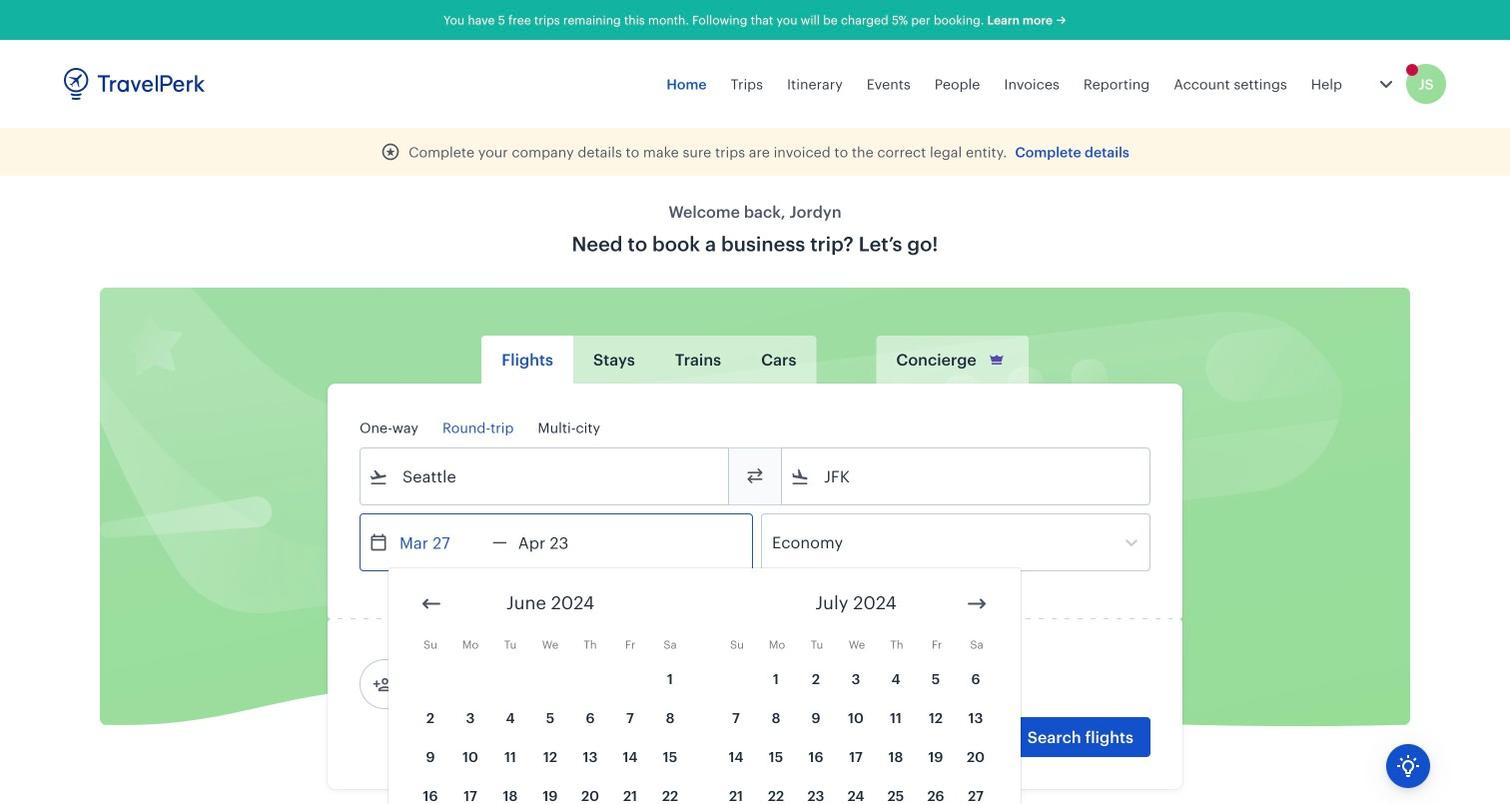 Task type: locate. For each thing, give the bounding box(es) containing it.
calendar application
[[389, 568, 1510, 804]]

move forward to switch to the next month. image
[[965, 592, 989, 616]]

Depart text field
[[389, 514, 492, 570]]

Add first traveler search field
[[393, 668, 600, 700]]

move backward to switch to the previous month. image
[[420, 592, 444, 616]]



Task type: describe. For each thing, give the bounding box(es) containing it.
From search field
[[389, 460, 702, 492]]

To search field
[[810, 460, 1124, 492]]

Return text field
[[507, 514, 611, 570]]



